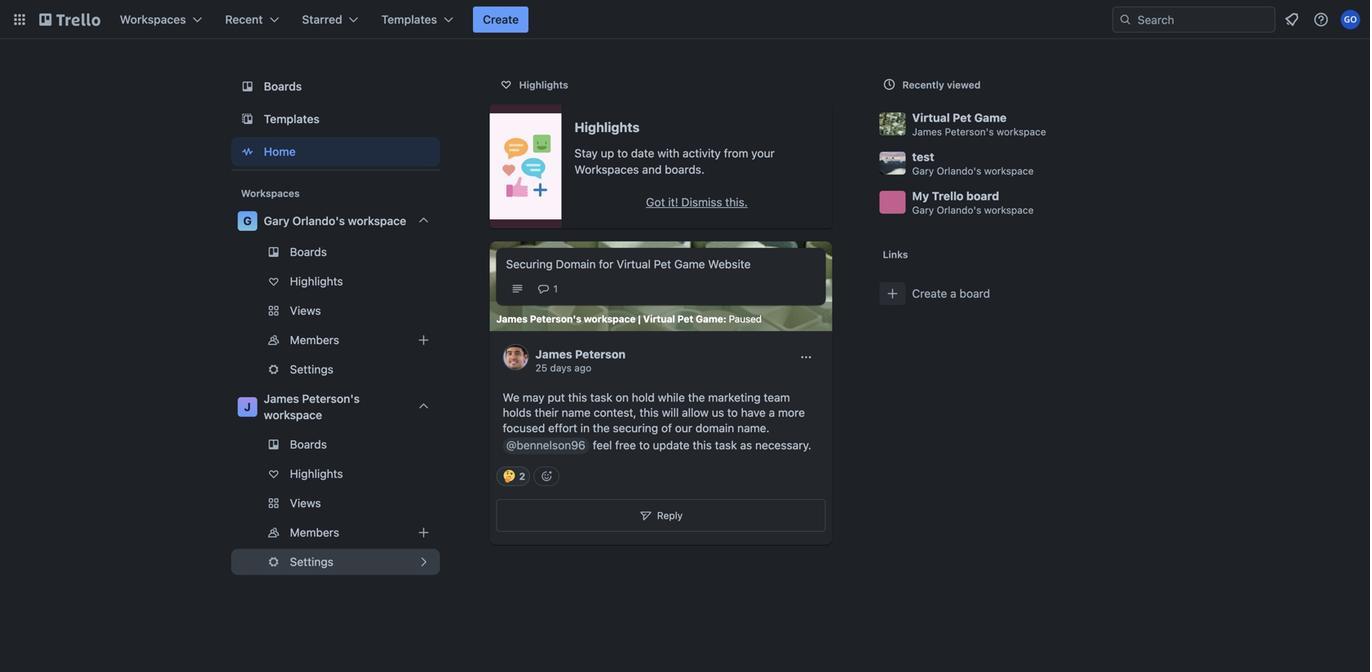 Task type: describe. For each thing, give the bounding box(es) containing it.
may
[[523, 391, 545, 404]]

recent
[[225, 13, 263, 26]]

we may put this task on hold while the marketing team holds their name contest, this will allow us to have a more focused effort in the securing of our domain name. @bennelson96 feel free to update this task as necessary.
[[503, 391, 812, 452]]

date
[[631, 146, 655, 160]]

highlights down gary orlando's workspace
[[290, 274, 343, 288]]

peterson's for james peterson's workspace | virtual pet game : paused
[[530, 313, 581, 325]]

@bennelson96
[[506, 438, 586, 452]]

a inside we may put this task on hold while the marketing team holds their name contest, this will allow us to have a more focused effort in the securing of our domain name. @bennelson96 feel free to update this task as necessary.
[[769, 406, 775, 419]]

templates button
[[372, 7, 463, 33]]

create for create
[[483, 13, 519, 26]]

securing domain for virtual pet game website
[[506, 257, 751, 271]]

0 notifications image
[[1282, 10, 1302, 29]]

virtual inside virtual pet game james peterson's workspace
[[912, 111, 950, 124]]

members for peterson's
[[290, 526, 339, 539]]

boards for james
[[290, 438, 327, 451]]

trello
[[932, 189, 964, 203]]

recently
[[903, 79, 945, 91]]

workspaces button
[[110, 7, 212, 33]]

highlights up up
[[575, 120, 640, 135]]

add image for gary orlando's workspace
[[414, 330, 434, 350]]

contest,
[[594, 406, 637, 419]]

external link image
[[414, 552, 434, 572]]

1 boards link from the top
[[231, 72, 440, 101]]

1
[[553, 283, 558, 294]]

j
[[244, 400, 251, 414]]

virtual pet game james peterson's workspace
[[912, 111, 1046, 137]]

james peterson 25 days ago
[[536, 347, 626, 374]]

templates inside popup button
[[382, 13, 437, 26]]

2 vertical spatial virtual
[[643, 313, 675, 325]]

securing
[[613, 421, 658, 435]]

free
[[615, 438, 636, 452]]

focused
[[503, 421, 545, 435]]

boards for gary
[[290, 245, 327, 259]]

and
[[642, 163, 662, 176]]

template board image
[[238, 109, 257, 129]]

primary element
[[0, 0, 1370, 39]]

activity
[[683, 146, 721, 160]]

up
[[601, 146, 614, 160]]

1 vertical spatial virtual
[[617, 257, 651, 271]]

virtual pet game link
[[643, 312, 723, 325]]

it!
[[668, 195, 678, 209]]

highlights link for orlando's
[[231, 268, 440, 294]]

with
[[658, 146, 680, 160]]

paused
[[729, 313, 762, 325]]

a inside button
[[951, 287, 957, 300]]

marketing
[[708, 391, 761, 404]]

pet inside virtual pet game james peterson's workspace
[[953, 111, 972, 124]]

as
[[740, 438, 752, 452]]

while
[[658, 391, 685, 404]]

team
[[764, 391, 790, 404]]

gary inside "test gary orlando's workspace"
[[912, 165, 934, 177]]

my trello board gary orlando's workspace
[[912, 189, 1034, 216]]

stay
[[575, 146, 598, 160]]

peterson's for james peterson's workspace
[[302, 392, 360, 405]]

peterson
[[575, 347, 626, 361]]

james for james peterson 25 days ago
[[536, 347, 572, 361]]

|
[[638, 313, 641, 325]]

home
[[264, 145, 296, 158]]

boards.
[[665, 163, 705, 176]]

board image
[[238, 77, 257, 96]]

starred button
[[292, 7, 368, 33]]

effort
[[548, 421, 577, 435]]

views for orlando's
[[290, 304, 321, 317]]

0 horizontal spatial this
[[568, 391, 587, 404]]

reply button
[[496, 499, 826, 532]]

in
[[581, 421, 590, 435]]

home link
[[231, 137, 440, 166]]

test gary orlando's workspace
[[912, 150, 1034, 177]]

gary inside my trello board gary orlando's workspace
[[912, 204, 934, 216]]

views link for orlando's
[[231, 298, 440, 324]]

members link for orlando's
[[231, 327, 440, 353]]

reply
[[657, 510, 683, 521]]

our
[[675, 421, 693, 435]]

holds
[[503, 406, 532, 419]]

board for a
[[960, 287, 990, 300]]

search image
[[1119, 13, 1132, 26]]

orlando's inside "test gary orlando's workspace"
[[937, 165, 982, 177]]

gary orlando's workspace
[[264, 214, 406, 228]]

put
[[548, 391, 565, 404]]

add image for james peterson's workspace
[[414, 523, 434, 542]]

create button
[[473, 7, 529, 33]]

stay up to date with activity from your workspaces and boards.
[[575, 146, 775, 176]]

james inside virtual pet game james peterson's workspace
[[912, 126, 942, 137]]

Search field
[[1132, 7, 1275, 32]]

workspaces inside dropdown button
[[120, 13, 186, 26]]

got it! dismiss this. button
[[575, 189, 819, 215]]

highlights link for peterson's
[[231, 461, 440, 487]]

ago
[[575, 362, 592, 374]]

james for james peterson's workspace | virtual pet game : paused
[[496, 313, 528, 325]]

name.
[[738, 421, 770, 435]]

james peterson's workspace
[[264, 392, 360, 422]]

test
[[912, 150, 935, 164]]

days
[[550, 362, 572, 374]]

for
[[599, 257, 614, 271]]

2
[[519, 471, 526, 482]]

create a board button
[[873, 274, 1152, 313]]

boards link for peterson's
[[231, 432, 440, 458]]

from
[[724, 146, 749, 160]]

us
[[712, 406, 724, 419]]

members for orlando's
[[290, 333, 339, 347]]

gary right g
[[264, 214, 290, 228]]

workspaces inside stay up to date with activity from your workspaces and boards.
[[575, 163, 639, 176]]

create for create a board
[[912, 287, 947, 300]]

orlando's right g
[[292, 214, 345, 228]]



Task type: locate. For each thing, give the bounding box(es) containing it.
recently viewed
[[903, 79, 981, 91]]

templates up home
[[264, 112, 320, 126]]

boards link for orlando's
[[231, 239, 440, 265]]

gary down my
[[912, 204, 934, 216]]

members
[[290, 333, 339, 347], [290, 526, 339, 539]]

boards link up templates link
[[231, 72, 440, 101]]

2 boards link from the top
[[231, 239, 440, 265]]

1 vertical spatial task
[[715, 438, 737, 452]]

got
[[646, 195, 665, 209]]

2 vertical spatial to
[[639, 438, 650, 452]]

1 horizontal spatial templates
[[382, 13, 437, 26]]

on
[[616, 391, 629, 404]]

0 vertical spatial to
[[617, 146, 628, 160]]

3 boards link from the top
[[231, 432, 440, 458]]

workspace inside "test gary orlando's workspace"
[[984, 165, 1034, 177]]

25
[[536, 362, 547, 374]]

0 vertical spatial settings link
[[231, 356, 440, 383]]

0 vertical spatial this
[[568, 391, 587, 404]]

0 vertical spatial views link
[[231, 298, 440, 324]]

links
[[883, 249, 908, 260]]

1 horizontal spatial pet
[[678, 313, 693, 325]]

hold
[[632, 391, 655, 404]]

0 horizontal spatial workspaces
[[120, 13, 186, 26]]

domain
[[696, 421, 734, 435]]

board inside create a board button
[[960, 287, 990, 300]]

update
[[653, 438, 690, 452]]

views
[[290, 304, 321, 317], [290, 496, 321, 510]]

1 views from the top
[[290, 304, 321, 317]]

1 vertical spatial members
[[290, 526, 339, 539]]

2 vertical spatial game
[[696, 313, 723, 325]]

1 vertical spatial create
[[912, 287, 947, 300]]

1 settings link from the top
[[231, 356, 440, 383]]

the
[[688, 391, 705, 404], [593, 421, 610, 435]]

game down viewed
[[975, 111, 1007, 124]]

0 vertical spatial virtual
[[912, 111, 950, 124]]

0 vertical spatial members
[[290, 333, 339, 347]]

settings
[[290, 363, 334, 376], [290, 555, 334, 569]]

0 horizontal spatial task
[[590, 391, 613, 404]]

james peterson's workspace | virtual pet game : paused
[[496, 313, 762, 325]]

feel
[[593, 438, 612, 452]]

orlando's
[[937, 165, 982, 177], [937, 204, 982, 216], [292, 214, 345, 228]]

1 vertical spatial board
[[960, 287, 990, 300]]

workspace right j
[[264, 408, 322, 422]]

views link
[[231, 298, 440, 324], [231, 490, 440, 516]]

this.
[[725, 195, 748, 209]]

home image
[[238, 142, 257, 162]]

james down securing
[[496, 313, 528, 325]]

this up name
[[568, 391, 587, 404]]

highlights link down james peterson's workspace
[[231, 461, 440, 487]]

james up test
[[912, 126, 942, 137]]

orlando's down trello
[[937, 204, 982, 216]]

0 vertical spatial peterson's
[[945, 126, 994, 137]]

0 horizontal spatial templates
[[264, 112, 320, 126]]

external link image
[[414, 552, 434, 572]]

0 vertical spatial members link
[[231, 327, 440, 353]]

necessary.
[[755, 438, 812, 452]]

pet
[[953, 111, 972, 124], [654, 257, 671, 271], [678, 313, 693, 325]]

templates right starred popup button
[[382, 13, 437, 26]]

templates link
[[231, 104, 440, 134]]

0 vertical spatial game
[[975, 111, 1007, 124]]

peterson's inside virtual pet game james peterson's workspace
[[945, 126, 994, 137]]

the up allow
[[688, 391, 705, 404]]

1 vertical spatial game
[[674, 257, 705, 271]]

task left as
[[715, 438, 737, 452]]

0 vertical spatial create
[[483, 13, 519, 26]]

1 horizontal spatial a
[[951, 287, 957, 300]]

highlights link down gary orlando's workspace
[[231, 268, 440, 294]]

1 vertical spatial this
[[640, 406, 659, 419]]

virtual right |
[[643, 313, 675, 325]]

create inside primary element
[[483, 13, 519, 26]]

2 horizontal spatial peterson's
[[945, 126, 994, 137]]

1 highlights link from the top
[[231, 268, 440, 294]]

2 members from the top
[[290, 526, 339, 539]]

workspace left |
[[584, 313, 636, 325]]

2 vertical spatial peterson's
[[302, 392, 360, 405]]

2 vertical spatial workspaces
[[241, 188, 300, 199]]

2 vertical spatial pet
[[678, 313, 693, 325]]

workspaces
[[120, 13, 186, 26], [575, 163, 639, 176], [241, 188, 300, 199]]

pet right for
[[654, 257, 671, 271]]

0 horizontal spatial the
[[593, 421, 610, 435]]

1 vertical spatial a
[[769, 406, 775, 419]]

0 vertical spatial add image
[[414, 330, 434, 350]]

0 vertical spatial highlights link
[[231, 268, 440, 294]]

virtual down recently
[[912, 111, 950, 124]]

templates inside templates link
[[264, 112, 320, 126]]

their
[[535, 406, 559, 419]]

board
[[967, 189, 1000, 203], [960, 287, 990, 300]]

1 members from the top
[[290, 333, 339, 347]]

0 vertical spatial board
[[967, 189, 1000, 203]]

boards
[[264, 80, 302, 93], [290, 245, 327, 259], [290, 438, 327, 451]]

boards right board icon
[[264, 80, 302, 93]]

2 views from the top
[[290, 496, 321, 510]]

my
[[912, 189, 929, 203]]

securing
[[506, 257, 553, 271]]

2 horizontal spatial pet
[[953, 111, 972, 124]]

:
[[723, 313, 727, 325]]

back to home image
[[39, 7, 100, 33]]

starred
[[302, 13, 342, 26]]

james right j
[[264, 392, 299, 405]]

2 views link from the top
[[231, 490, 440, 516]]

1 horizontal spatial to
[[639, 438, 650, 452]]

2 horizontal spatial workspaces
[[575, 163, 639, 176]]

game
[[975, 111, 1007, 124], [674, 257, 705, 271], [696, 313, 723, 325]]

viewed
[[947, 79, 981, 91]]

2 vertical spatial boards link
[[231, 432, 440, 458]]

1 vertical spatial to
[[727, 406, 738, 419]]

views link for peterson's
[[231, 490, 440, 516]]

1 horizontal spatial workspaces
[[241, 188, 300, 199]]

add reaction image
[[534, 467, 560, 486]]

0 vertical spatial pet
[[953, 111, 972, 124]]

domain
[[556, 257, 596, 271]]

pet down viewed
[[953, 111, 972, 124]]

0 vertical spatial the
[[688, 391, 705, 404]]

0 vertical spatial task
[[590, 391, 613, 404]]

1 vertical spatial add image
[[414, 523, 434, 542]]

0 vertical spatial templates
[[382, 13, 437, 26]]

2 vertical spatial boards
[[290, 438, 327, 451]]

0 horizontal spatial to
[[617, 146, 628, 160]]

1 vertical spatial peterson's
[[530, 313, 581, 325]]

2 highlights link from the top
[[231, 461, 440, 487]]

g
[[243, 214, 252, 228]]

1 vertical spatial the
[[593, 421, 610, 435]]

0 horizontal spatial peterson's
[[302, 392, 360, 405]]

settings for second settings link from the bottom of the page
[[290, 363, 334, 376]]

gary down test
[[912, 165, 934, 177]]

orlando's inside my trello board gary orlando's workspace
[[937, 204, 982, 216]]

virtual
[[912, 111, 950, 124], [617, 257, 651, 271], [643, 313, 675, 325]]

will
[[662, 406, 679, 419]]

workspace down home link
[[348, 214, 406, 228]]

2 members link from the top
[[231, 520, 440, 546]]

james inside james peterson 25 days ago
[[536, 347, 572, 361]]

0 vertical spatial views
[[290, 304, 321, 317]]

boards down james peterson's workspace
[[290, 438, 327, 451]]

we
[[503, 391, 520, 404]]

1 vertical spatial templates
[[264, 112, 320, 126]]

0 vertical spatial workspaces
[[120, 13, 186, 26]]

boards down gary orlando's workspace
[[290, 245, 327, 259]]

got it! dismiss this.
[[646, 195, 748, 209]]

workspace inside my trello board gary orlando's workspace
[[984, 204, 1034, 216]]

1 vertical spatial workspaces
[[575, 163, 639, 176]]

more
[[778, 406, 805, 419]]

2 horizontal spatial to
[[727, 406, 738, 419]]

workspace up my trello board gary orlando's workspace
[[984, 165, 1034, 177]]

templates
[[382, 13, 437, 26], [264, 112, 320, 126]]

workspace down "test gary orlando's workspace"
[[984, 204, 1034, 216]]

members link for peterson's
[[231, 520, 440, 546]]

open information menu image
[[1313, 11, 1330, 28]]

1 vertical spatial boards link
[[231, 239, 440, 265]]

this
[[568, 391, 587, 404], [640, 406, 659, 419], [693, 438, 712, 452]]

add image
[[414, 330, 434, 350], [414, 523, 434, 542]]

task up contest,
[[590, 391, 613, 404]]

highlights down james peterson's workspace
[[290, 467, 343, 480]]

1 members link from the top
[[231, 327, 440, 353]]

1 vertical spatial boards
[[290, 245, 327, 259]]

0 vertical spatial a
[[951, 287, 957, 300]]

to right us
[[727, 406, 738, 419]]

create
[[483, 13, 519, 26], [912, 287, 947, 300]]

settings for first settings link from the bottom of the page
[[290, 555, 334, 569]]

peterson's inside james peterson's workspace
[[302, 392, 360, 405]]

1 vertical spatial views link
[[231, 490, 440, 516]]

1 horizontal spatial this
[[640, 406, 659, 419]]

a
[[951, 287, 957, 300], [769, 406, 775, 419]]

workspace inside virtual pet game james peterson's workspace
[[997, 126, 1046, 137]]

1 horizontal spatial the
[[688, 391, 705, 404]]

1 vertical spatial highlights link
[[231, 461, 440, 487]]

2 settings link from the top
[[231, 549, 440, 575]]

orlando's up trello
[[937, 165, 982, 177]]

workspace
[[997, 126, 1046, 137], [984, 165, 1034, 177], [984, 204, 1034, 216], [348, 214, 406, 228], [584, 313, 636, 325], [264, 408, 322, 422]]

1 vertical spatial pet
[[654, 257, 671, 271]]

boards link down gary orlando's workspace
[[231, 239, 440, 265]]

1 vertical spatial views
[[290, 496, 321, 510]]

1 views link from the top
[[231, 298, 440, 324]]

settings link
[[231, 356, 440, 383], [231, 549, 440, 575]]

highlights link
[[231, 268, 440, 294], [231, 461, 440, 487]]

1 add image from the top
[[414, 330, 434, 350]]

gary
[[912, 165, 934, 177], [912, 204, 934, 216], [264, 214, 290, 228]]

workspace up "test gary orlando's workspace"
[[997, 126, 1046, 137]]

have
[[741, 406, 766, 419]]

highlights
[[519, 79, 568, 91], [575, 120, 640, 135], [290, 274, 343, 288], [290, 467, 343, 480]]

game left paused
[[696, 313, 723, 325]]

the right in
[[593, 421, 610, 435]]

2 vertical spatial this
[[693, 438, 712, 452]]

0 horizontal spatial a
[[769, 406, 775, 419]]

2 settings from the top
[[290, 555, 334, 569]]

0 vertical spatial boards
[[264, 80, 302, 93]]

this down hold on the bottom of the page
[[640, 406, 659, 419]]

boards link
[[231, 72, 440, 101], [231, 239, 440, 265], [231, 432, 440, 458]]

0 vertical spatial boards link
[[231, 72, 440, 101]]

1 horizontal spatial task
[[715, 438, 737, 452]]

0 vertical spatial settings
[[290, 363, 334, 376]]

0 horizontal spatial pet
[[654, 257, 671, 271]]

game inside virtual pet game james peterson's workspace
[[975, 111, 1007, 124]]

1 vertical spatial settings link
[[231, 549, 440, 575]]

1 horizontal spatial create
[[912, 287, 947, 300]]

james inside james peterson's workspace
[[264, 392, 299, 405]]

to right up
[[617, 146, 628, 160]]

1 horizontal spatial peterson's
[[530, 313, 581, 325]]

board for trello
[[967, 189, 1000, 203]]

highlights down create button
[[519, 79, 568, 91]]

this down domain
[[693, 438, 712, 452]]

create a board
[[912, 287, 990, 300]]

1 vertical spatial members link
[[231, 520, 440, 546]]

peterson's
[[945, 126, 994, 137], [530, 313, 581, 325], [302, 392, 360, 405]]

dismiss
[[682, 195, 722, 209]]

board inside my trello board gary orlando's workspace
[[967, 189, 1000, 203]]

website
[[708, 257, 751, 271]]

james up days
[[536, 347, 572, 361]]

pet left :
[[678, 313, 693, 325]]

1 settings from the top
[[290, 363, 334, 376]]

views for peterson's
[[290, 496, 321, 510]]

james
[[912, 126, 942, 137], [496, 313, 528, 325], [536, 347, 572, 361], [264, 392, 299, 405]]

2 add image from the top
[[414, 523, 434, 542]]

workspace inside james peterson's workspace
[[264, 408, 322, 422]]

to right free
[[639, 438, 650, 452]]

name
[[562, 406, 591, 419]]

gary orlando (garyorlando) image
[[1341, 10, 1361, 29]]

allow
[[682, 406, 709, 419]]

virtual right for
[[617, 257, 651, 271]]

of
[[661, 421, 672, 435]]

your
[[752, 146, 775, 160]]

2 horizontal spatial this
[[693, 438, 712, 452]]

james for james peterson's workspace
[[264, 392, 299, 405]]

recent button
[[215, 7, 289, 33]]

to inside stay up to date with activity from your workspaces and boards.
[[617, 146, 628, 160]]

boards link down james peterson's workspace
[[231, 432, 440, 458]]

game left website
[[674, 257, 705, 271]]

1 vertical spatial settings
[[290, 555, 334, 569]]

to
[[617, 146, 628, 160], [727, 406, 738, 419], [639, 438, 650, 452]]

0 horizontal spatial create
[[483, 13, 519, 26]]



Task type: vqa. For each thing, say whether or not it's contained in the screenshot.
More formatting icon
no



